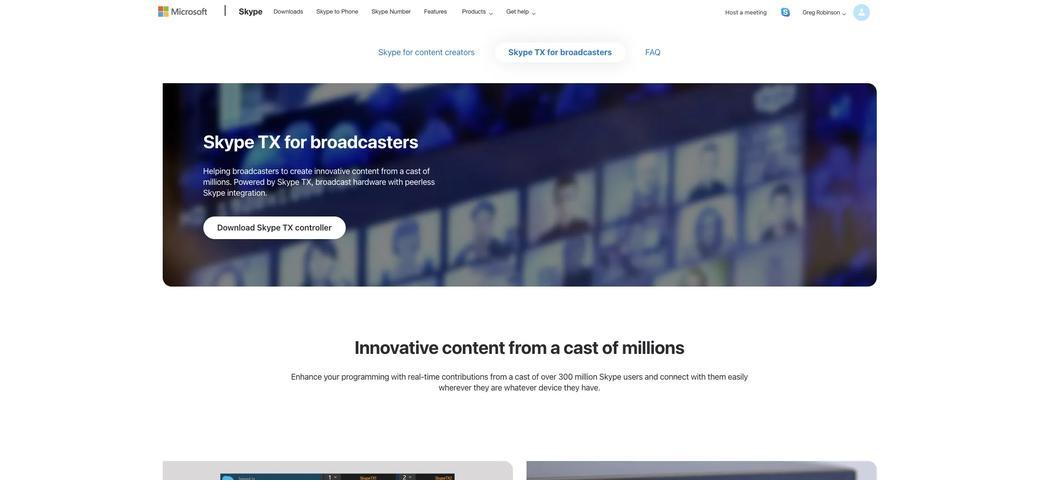 Task type: locate. For each thing, give the bounding box(es) containing it.
1 horizontal spatial they
[[564, 383, 580, 392]]

skype tx for broadcasters link
[[509, 47, 612, 57]]

products
[[462, 8, 486, 15]]

of inside enhance your programming with real-time contributions from a cast of over 300 million skype users and connect with them easily wherever they are whatever device they have.
[[532, 372, 539, 382]]

broadcast
[[316, 177, 351, 187]]

helping broadcasters to create innovative content from a cast of millions. powered by skype tx, broadcast hardware with peerless skype integration.
[[203, 166, 435, 198]]

tx,
[[301, 177, 314, 187]]

download skype tx controller link
[[203, 217, 346, 239]]

tx down get help "dropdown button"
[[535, 47, 546, 57]]

of left over
[[532, 372, 539, 382]]

tx
[[535, 47, 546, 57], [258, 131, 281, 152], [283, 223, 293, 232]]

host
[[726, 9, 738, 16]]

content
[[415, 47, 443, 57], [352, 166, 379, 176], [442, 336, 505, 358]]

1 they from the left
[[474, 383, 489, 392]]

1 vertical spatial to
[[281, 166, 288, 176]]

skype down create on the left of the page
[[277, 177, 299, 187]]

content inside helping broadcasters to create innovative content from a cast of millions. powered by skype tx, broadcast hardware with peerless skype integration.
[[352, 166, 379, 176]]

phone
[[341, 8, 358, 15]]

innovative content from a cast of millions
[[355, 336, 685, 358]]

2 horizontal spatial cast
[[564, 336, 599, 358]]

features link
[[420, 0, 451, 22]]

2 vertical spatial tx
[[283, 223, 293, 232]]

skype right download
[[257, 223, 281, 232]]

0 horizontal spatial to
[[281, 166, 288, 176]]

from up hardware
[[381, 166, 398, 176]]

cast
[[406, 166, 421, 176], [564, 336, 599, 358], [515, 372, 530, 382]]

to left create on the left of the page
[[281, 166, 288, 176]]

content up hardware
[[352, 166, 379, 176]]

of left millions
[[602, 336, 619, 358]]

0 horizontal spatial they
[[474, 383, 489, 392]]

1 vertical spatial content
[[352, 166, 379, 176]]

enhance
[[291, 372, 322, 382]]

they down 300
[[564, 383, 580, 392]]

from up enhance your programming with real-time contributions from a cast of over 300 million skype users and connect with them easily wherever they are whatever device they have.
[[509, 336, 547, 358]]

create
[[290, 166, 312, 176]]

from
[[381, 166, 398, 176], [509, 336, 547, 358], [490, 372, 507, 382]]

tx for for broadcasters
[[258, 131, 281, 152]]

0 horizontal spatial cast
[[406, 166, 421, 176]]

to
[[335, 8, 340, 15], [281, 166, 288, 176]]

content up contributions
[[442, 336, 505, 358]]

skype left number on the left top of page
[[372, 8, 388, 15]]

to left phone
[[335, 8, 340, 15]]

skype number
[[372, 8, 411, 15]]

with left them
[[691, 372, 706, 382]]

are
[[491, 383, 502, 392]]

0 vertical spatial cast
[[406, 166, 421, 176]]

skype up have. in the bottom of the page
[[600, 372, 622, 382]]

they
[[474, 383, 489, 392], [564, 383, 580, 392]]

download skype tx controller
[[217, 223, 332, 232]]

help
[[518, 8, 529, 15]]

1 horizontal spatial broadcasters
[[560, 47, 612, 57]]

1 vertical spatial broadcasters
[[232, 166, 279, 176]]

1 vertical spatial of
[[602, 336, 619, 358]]

they left are
[[474, 383, 489, 392]]

a
[[740, 9, 743, 16], [400, 166, 404, 176], [550, 336, 560, 358], [509, 372, 513, 382]]

2 vertical spatial from
[[490, 372, 507, 382]]

1 horizontal spatial cast
[[515, 372, 530, 382]]

skype
[[239, 6, 263, 16], [317, 8, 333, 15], [372, 8, 388, 15], [379, 47, 401, 57], [509, 47, 533, 57], [203, 131, 254, 152], [277, 177, 299, 187], [203, 188, 225, 198], [257, 223, 281, 232], [600, 372, 622, 382]]

skype left phone
[[317, 8, 333, 15]]

tx up "by" at the top left of the page
[[258, 131, 281, 152]]

2 vertical spatial content
[[442, 336, 505, 358]]

of
[[423, 166, 430, 176], [602, 336, 619, 358], [532, 372, 539, 382]]

2 horizontal spatial tx
[[535, 47, 546, 57]]

menu bar containing host a meeting
[[158, 1, 881, 48]]

of up peerless
[[423, 166, 430, 176]]

1 for from the left
[[403, 47, 413, 57]]

300
[[559, 372, 573, 382]]

0 vertical spatial to
[[335, 8, 340, 15]]

with left real-
[[391, 372, 406, 382]]

tx left controller
[[283, 223, 293, 232]]

1 horizontal spatial to
[[335, 8, 340, 15]]

from up are
[[490, 372, 507, 382]]

1 horizontal spatial from
[[490, 372, 507, 382]]

tx inside 'link'
[[283, 223, 293, 232]]

skype link
[[234, 0, 267, 25]]

with left peerless
[[388, 177, 403, 187]]

2 vertical spatial of
[[532, 372, 539, 382]]

with
[[388, 177, 403, 187], [391, 372, 406, 382], [691, 372, 706, 382]]

0 horizontal spatial of
[[423, 166, 430, 176]]

menu bar
[[158, 1, 881, 48]]

programming
[[342, 372, 389, 382]]

skype number link
[[368, 0, 415, 22]]

2 horizontal spatial from
[[509, 336, 547, 358]]

2 vertical spatial cast
[[515, 372, 530, 382]]

 link
[[781, 8, 790, 17]]

0 vertical spatial from
[[381, 166, 398, 176]]

arrow down image
[[839, 9, 850, 19]]

for broadcasters
[[284, 131, 418, 152]]

have.
[[582, 383, 600, 392]]

1 horizontal spatial for
[[547, 47, 559, 57]]

contributions
[[442, 372, 488, 382]]

0 vertical spatial tx
[[535, 47, 546, 57]]

products button
[[455, 0, 500, 23]]

greg robinson
[[803, 9, 840, 16]]

skype left downloads link
[[239, 6, 263, 16]]

cast up peerless
[[406, 166, 421, 176]]

0 vertical spatial of
[[423, 166, 430, 176]]

0 vertical spatial broadcasters
[[560, 47, 612, 57]]

hardware
[[353, 177, 386, 187]]

controller
[[295, 223, 332, 232]]

0 horizontal spatial from
[[381, 166, 398, 176]]

powered
[[234, 177, 265, 187]]

cast up million
[[564, 336, 599, 358]]

by
[[267, 177, 275, 187]]

cast up whatever at bottom
[[515, 372, 530, 382]]

skype down millions.
[[203, 188, 225, 198]]

1 vertical spatial tx
[[258, 131, 281, 152]]

faq
[[646, 47, 661, 57]]

avatar image
[[853, 4, 870, 21]]

1 horizontal spatial of
[[532, 372, 539, 382]]

for
[[403, 47, 413, 57], [547, 47, 559, 57]]

broadcasters
[[560, 47, 612, 57], [232, 166, 279, 176]]

millions
[[622, 336, 685, 358]]

meeting
[[745, 9, 767, 16]]

content left creators
[[415, 47, 443, 57]]

0 horizontal spatial broadcasters
[[232, 166, 279, 176]]

device
[[539, 383, 562, 392]]

1 horizontal spatial tx
[[283, 223, 293, 232]]

0 horizontal spatial tx
[[258, 131, 281, 152]]

of inside helping broadcasters to create innovative content from a cast of millions. powered by skype tx, broadcast hardware with peerless skype integration.
[[423, 166, 430, 176]]

wherever
[[439, 383, 472, 392]]

skype for content creators
[[379, 47, 475, 57]]

from inside helping broadcasters to create innovative content from a cast of millions. powered by skype tx, broadcast hardware with peerless skype integration.
[[381, 166, 398, 176]]

main content
[[0, 33, 1039, 480]]

0 horizontal spatial for
[[403, 47, 413, 57]]



Task type: describe. For each thing, give the bounding box(es) containing it.
a inside enhance your programming with real-time contributions from a cast of over 300 million skype users and connect with them easily wherever they are whatever device they have.
[[509, 372, 513, 382]]

a inside "link"
[[740, 9, 743, 16]]

cast inside enhance your programming with real-time contributions from a cast of over 300 million skype users and connect with them easily wherever they are whatever device they have.
[[515, 372, 530, 382]]

skype to phone link
[[312, 0, 362, 22]]

get help
[[507, 8, 529, 15]]

downloads link
[[270, 0, 307, 22]]

robinson
[[817, 9, 840, 16]]

connect
[[660, 372, 689, 382]]

broadcasters inside helping broadcasters to create innovative content from a cast of millions. powered by skype tx, broadcast hardware with peerless skype integration.
[[232, 166, 279, 176]]

tx for for
[[535, 47, 546, 57]]

skype tx for broadcasters
[[509, 47, 612, 57]]

microsoft image
[[158, 6, 207, 17]]

real-
[[408, 372, 424, 382]]

them
[[708, 372, 726, 382]]

1 vertical spatial from
[[509, 336, 547, 358]]

get
[[507, 8, 516, 15]]

millions.
[[203, 177, 232, 187]]

download
[[217, 223, 255, 232]]

skype inside enhance your programming with real-time contributions from a cast of over 300 million skype users and connect with them easily wherever they are whatever device they have.
[[600, 372, 622, 382]]

host a meeting link
[[718, 1, 774, 24]]

greg
[[803, 9, 815, 16]]

from inside enhance your programming with real-time contributions from a cast of over 300 million skype users and connect with them easily wherever they are whatever device they have.
[[490, 372, 507, 382]]

skype down skype number
[[379, 47, 401, 57]]

whatever
[[504, 383, 537, 392]]

with inside helping broadcasters to create innovative content from a cast of millions. powered by skype tx, broadcast hardware with peerless skype integration.
[[388, 177, 403, 187]]

creators
[[445, 47, 475, 57]]

skype up helping
[[203, 131, 254, 152]]

greg robinson link
[[796, 1, 870, 24]]

features
[[424, 8, 447, 15]]

a inside helping broadcasters to create innovative content from a cast of millions. powered by skype tx, broadcast hardware with peerless skype integration.
[[400, 166, 404, 176]]

your
[[324, 372, 340, 382]]

helping
[[203, 166, 231, 176]]

cast inside helping broadcasters to create innovative content from a cast of millions. powered by skype tx, broadcast hardware with peerless skype integration.
[[406, 166, 421, 176]]

main content containing skype tx for broadcasters
[[0, 33, 1039, 480]]

innovative
[[314, 166, 350, 176]]

2 horizontal spatial of
[[602, 336, 619, 358]]

2 for from the left
[[547, 47, 559, 57]]

innovative
[[355, 336, 439, 358]]

downloads
[[274, 8, 303, 15]]

to inside helping broadcasters to create innovative content from a cast of millions. powered by skype tx, broadcast hardware with peerless skype integration.
[[281, 166, 288, 176]]

number
[[390, 8, 411, 15]]

easily
[[728, 372, 748, 382]]

users
[[624, 372, 643, 382]]

2 they from the left
[[564, 383, 580, 392]]

1 vertical spatial cast
[[564, 336, 599, 358]]

skype to phone
[[317, 8, 358, 15]]

skype inside 'link'
[[257, 223, 281, 232]]

and
[[645, 372, 658, 382]]

peerless
[[405, 177, 435, 187]]

skype tx for broadcasters
[[203, 131, 418, 152]]

time
[[424, 372, 440, 382]]

skype for content creators link
[[379, 47, 475, 57]]

integration.
[[227, 188, 267, 198]]

enhance your programming with real-time contributions from a cast of over 300 million skype users and connect with them easily wherever they are whatever device they have.
[[291, 372, 748, 392]]

faq link
[[646, 47, 661, 57]]

host a meeting
[[726, 9, 767, 16]]

over
[[541, 372, 557, 382]]

million
[[575, 372, 598, 382]]

get help button
[[499, 0, 543, 23]]

0 vertical spatial content
[[415, 47, 443, 57]]

skype down get help "dropdown button"
[[509, 47, 533, 57]]



Task type: vqa. For each thing, say whether or not it's contained in the screenshot.
they
yes



